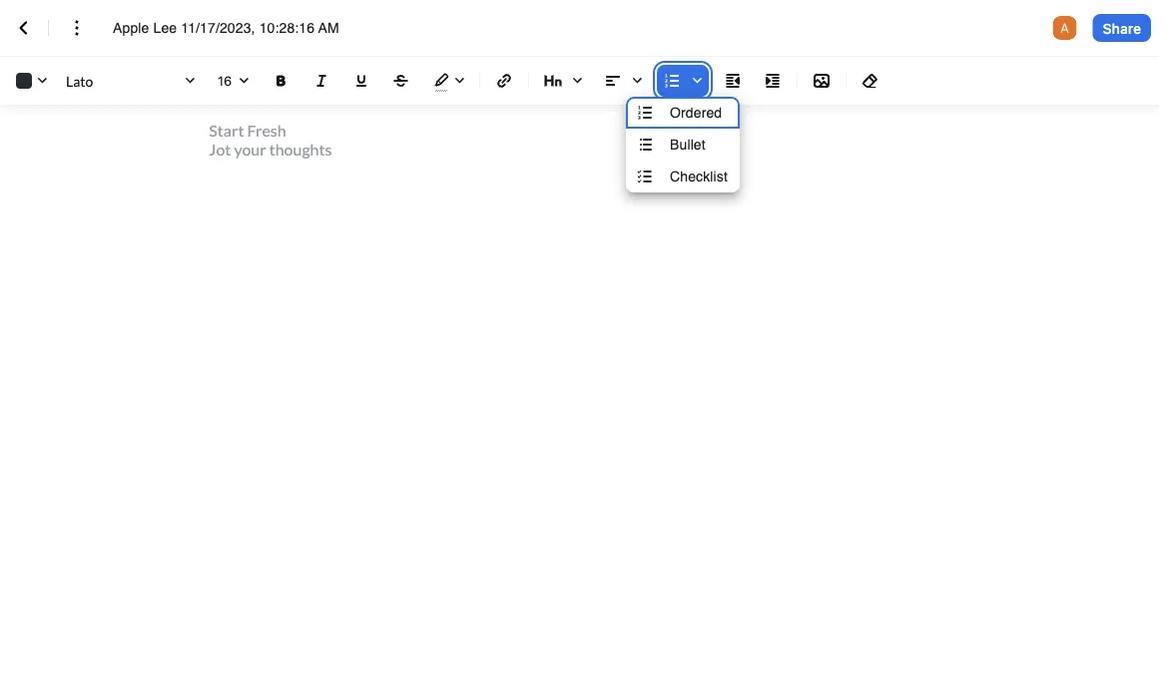 Task type: describe. For each thing, give the bounding box(es) containing it.
more image
[[65, 16, 89, 40]]

increase indent image
[[761, 69, 785, 93]]

bullet image
[[634, 133, 658, 157]]

strikethrough image
[[389, 69, 413, 93]]

text highlight image
[[425, 65, 471, 97]]

ordered image
[[634, 101, 658, 125]]

ordered
[[670, 105, 722, 121]]

open image
[[232, 69, 256, 93]]

italic image
[[309, 69, 333, 93]]

underline image
[[349, 69, 373, 93]]

color image
[[8, 65, 54, 97]]

bullet option
[[626, 129, 740, 161]]

bullet element
[[634, 133, 666, 157]]

link image
[[492, 69, 516, 93]]

checklist
[[670, 169, 728, 185]]



Task type: locate. For each thing, give the bounding box(es) containing it.
list box
[[626, 97, 740, 193]]

clear style image
[[859, 69, 883, 93]]

ordered option
[[626, 97, 740, 129]]

bold image
[[270, 69, 294, 93]]

text align image
[[597, 65, 649, 97]]

ordered element
[[634, 101, 666, 125]]

heading image
[[537, 65, 589, 97]]

checklist option
[[626, 161, 740, 193]]

decrease indent image
[[721, 69, 745, 93]]

bullet
[[670, 137, 706, 153]]

share button
[[1093, 14, 1151, 42]]

apple lee image
[[1053, 16, 1077, 40]]

checklist element
[[634, 165, 666, 189]]

share
[[1103, 20, 1141, 36]]

None text field
[[113, 18, 363, 38]]

insert image image
[[810, 69, 834, 93]]

checklist image
[[634, 165, 658, 189]]

all notes image
[[12, 16, 36, 40]]

list box containing ordered
[[626, 97, 740, 193]]

font image
[[62, 65, 202, 97]]



Task type: vqa. For each thing, say whether or not it's contained in the screenshot.
Font image
yes



